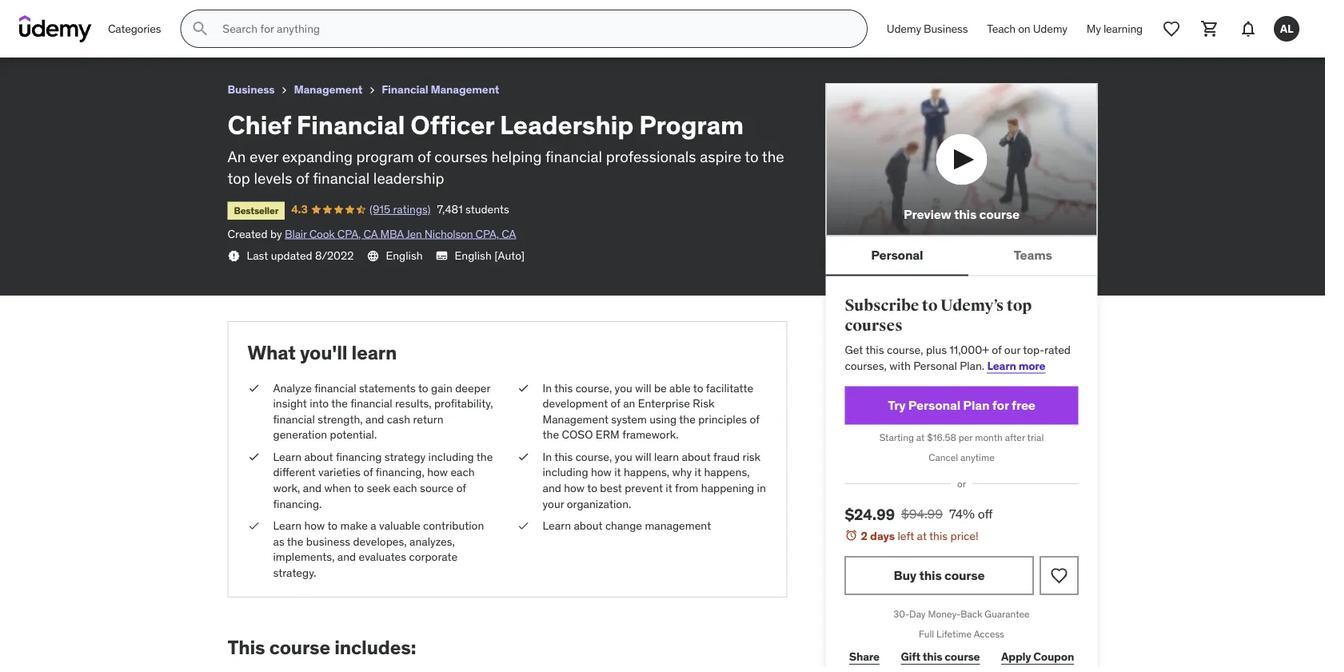 Task type: locate. For each thing, give the bounding box(es) containing it.
1 cpa, from the left
[[337, 227, 361, 241]]

0 horizontal spatial english
[[386, 249, 423, 263]]

in this course, you will learn about fraud risk including how it happens, why it happens, and how to best prevent it from happening in your organization.
[[543, 450, 766, 511]]

2 vertical spatial financial
[[297, 109, 405, 141]]

(915 ratings)
[[112, 28, 173, 42], [370, 202, 431, 217]]

management up chief financial officer leadership program an ever expanding program of courses helping financial professionals aspire to the top levels of financial leadership
[[431, 82, 499, 97]]

1 vertical spatial 7,481 students
[[437, 202, 509, 217]]

the down profitability,
[[477, 450, 493, 464]]

try
[[888, 398, 906, 414]]

1 horizontal spatial english
[[455, 249, 492, 263]]

and up the financing.
[[303, 481, 322, 496]]

top up the our
[[1007, 296, 1032, 315]]

chief for chief financial officer leadership program an ever expanding program of courses helping financial professionals aspire to the top levels of financial leadership
[[228, 109, 291, 141]]

financial
[[546, 147, 602, 167], [313, 169, 370, 188], [315, 381, 356, 395], [351, 397, 392, 411], [273, 412, 315, 427]]

will for be
[[635, 381, 652, 395]]

1 vertical spatial 7,481
[[437, 202, 463, 217]]

to left seek
[[354, 481, 364, 496]]

officer down the financial management link
[[411, 109, 494, 141]]

this for in this course, you will be able to facilitatte development of an enterprise risk management system using the principles of the coso erm framework.
[[554, 381, 573, 395]]

in
[[543, 381, 552, 395], [543, 450, 552, 464]]

using
[[650, 412, 677, 427]]

$24.99 $94.99 74% off
[[845, 505, 993, 524]]

learn how to make a valuable contribution as the business developes, analyzes, implements, and evaluates corporate strategy.
[[273, 519, 484, 581]]

0 horizontal spatial 7,481 students
[[179, 28, 252, 42]]

business
[[924, 21, 968, 36], [228, 82, 275, 97]]

plan
[[963, 398, 990, 414]]

2 horizontal spatial it
[[695, 466, 702, 480]]

7,481 down the chief financial officer leadership program
[[179, 28, 205, 42]]

1 horizontal spatial students
[[466, 202, 509, 217]]

0 horizontal spatial program
[[221, 7, 273, 23]]

analyze financial statements  to gain deeper insight into the financial results, profitability, financial strength, and cash return generation potential.
[[273, 381, 493, 442]]

you for an
[[615, 381, 633, 395]]

course inside buy this course button
[[945, 568, 985, 584]]

management down development
[[543, 412, 609, 427]]

learn up as
[[273, 519, 302, 534]]

the right aspire
[[762, 147, 785, 167]]

1 horizontal spatial udemy
[[1033, 21, 1068, 36]]

al link
[[1268, 10, 1306, 48]]

top inside subscribe to udemy's top courses
[[1007, 296, 1032, 315]]

this right preview
[[954, 206, 977, 223]]

learn inside learn about financing strategy including the different varieties of financing, how each work, and when to seek each source of financing.
[[273, 450, 302, 464]]

each up source
[[451, 466, 475, 480]]

about inside 'in this course, you will learn about fraud risk including how it happens, why it happens, and how to best prevent it from happening in your organization.'
[[682, 450, 711, 464]]

shopping cart with 0 items image
[[1201, 19, 1220, 38]]

will left be
[[635, 381, 652, 395]]

in up development
[[543, 381, 552, 395]]

1 horizontal spatial courses
[[845, 316, 903, 336]]

0 vertical spatial each
[[451, 466, 475, 480]]

gift this course
[[901, 650, 980, 665]]

ratings) down the chief financial officer leadership program
[[135, 28, 173, 42]]

this up courses,
[[866, 343, 884, 358]]

course, inside in this course, you will be able to facilitatte development of an enterprise risk management system using the principles of the coso erm framework.
[[576, 381, 612, 395]]

personal up $16.58
[[909, 398, 961, 414]]

0 vertical spatial program
[[221, 7, 273, 23]]

to up organization.
[[587, 481, 598, 496]]

1 vertical spatial leadership
[[500, 109, 634, 141]]

course,
[[887, 343, 924, 358], [576, 381, 612, 395], [576, 450, 612, 464]]

you inside 'in this course, you will learn about fraud risk including how it happens, why it happens, and how to best prevent it from happening in your organization.'
[[615, 450, 633, 464]]

financing,
[[376, 466, 425, 480]]

0 horizontal spatial including
[[428, 450, 474, 464]]

courses down subscribe
[[845, 316, 903, 336]]

1 horizontal spatial 7,481 students
[[437, 202, 509, 217]]

1 horizontal spatial management
[[431, 82, 499, 97]]

mba
[[380, 227, 404, 241]]

coso
[[562, 428, 593, 442]]

1 horizontal spatial leadership
[[500, 109, 634, 141]]

learn for learn more
[[988, 359, 1016, 373]]

to left udemy's
[[922, 296, 938, 315]]

0 horizontal spatial it
[[614, 466, 621, 480]]

of left the our
[[992, 343, 1002, 358]]

top down an
[[228, 169, 250, 188]]

courses
[[435, 147, 488, 167], [845, 316, 903, 336]]

0 vertical spatial leadership
[[150, 7, 218, 23]]

1 horizontal spatial happens,
[[704, 466, 750, 480]]

able
[[670, 381, 691, 395]]

1 english from the left
[[386, 249, 423, 263]]

2 in from the top
[[543, 450, 552, 464]]

cancel
[[929, 452, 958, 464]]

of down financing
[[363, 466, 373, 480]]

this up development
[[554, 381, 573, 395]]

1 vertical spatial (915 ratings)
[[370, 202, 431, 217]]

1 vertical spatial you
[[615, 450, 633, 464]]

course, inside 'in this course, you will learn about fraud risk including how it happens, why it happens, and how to best prevent it from happening in your organization.'
[[576, 450, 612, 464]]

learn inside learn how to make a valuable contribution as the business developes, analyzes, implements, and evaluates corporate strategy.
[[273, 519, 302, 534]]

learn down the our
[[988, 359, 1016, 373]]

2 english from the left
[[455, 249, 492, 263]]

0 vertical spatial business
[[924, 21, 968, 36]]

teach
[[987, 21, 1016, 36]]

0 horizontal spatial business
[[228, 82, 275, 97]]

financial right 'helping'
[[546, 147, 602, 167]]

course right this
[[269, 636, 330, 660]]

learn for learn about change management
[[543, 519, 571, 534]]

how up your
[[564, 481, 585, 496]]

this for buy this course
[[919, 568, 942, 584]]

leadership
[[373, 169, 444, 188]]

7,481 students up nicholson
[[437, 202, 509, 217]]

courses,
[[845, 359, 887, 373]]

program up aspire
[[639, 109, 744, 141]]

will for learn
[[635, 450, 652, 464]]

xsmall image
[[366, 84, 379, 97], [248, 519, 260, 534]]

happens, up "prevent"
[[624, 466, 670, 480]]

created by blair cook cpa, ca mba jen nicholson cpa, ca
[[228, 227, 516, 241]]

(915 down the chief financial officer leadership program
[[112, 28, 132, 42]]

0 horizontal spatial about
[[304, 450, 333, 464]]

0 vertical spatial (915 ratings)
[[112, 28, 173, 42]]

how up source
[[427, 466, 448, 480]]

at right left
[[917, 529, 927, 544]]

the inside analyze financial statements  to gain deeper insight into the financial results, profitability, financial strength, and cash return generation potential.
[[331, 397, 348, 411]]

it
[[614, 466, 621, 480], [695, 466, 702, 480], [666, 481, 673, 496]]

financial down expanding
[[313, 169, 370, 188]]

course for preview this course
[[979, 206, 1020, 223]]

0 horizontal spatial chief
[[13, 7, 45, 23]]

xsmall image
[[278, 84, 291, 97], [228, 250, 240, 263], [248, 381, 260, 396], [517, 381, 530, 396], [248, 450, 260, 465], [517, 450, 530, 465], [517, 519, 530, 534]]

1 vertical spatial top
[[1007, 296, 1032, 315]]

course, down erm
[[576, 450, 612, 464]]

0 vertical spatial you
[[615, 381, 633, 395]]

will down framework.
[[635, 450, 652, 464]]

about inside learn about financing strategy including the different varieties of financing, how each work, and when to seek each source of financing.
[[304, 450, 333, 464]]

11,000+
[[950, 343, 989, 358]]

rated
[[1045, 343, 1071, 358]]

teams button
[[969, 236, 1098, 275]]

1 horizontal spatial about
[[574, 519, 603, 534]]

as
[[273, 535, 285, 549]]

learn
[[352, 341, 397, 365], [654, 450, 679, 464]]

in for in this course, you will be able to facilitatte development of an enterprise risk management system using the principles of the coso erm framework.
[[543, 381, 552, 395]]

0 horizontal spatial ca
[[363, 227, 378, 241]]

al
[[1280, 21, 1294, 36]]

0 vertical spatial courses
[[435, 147, 488, 167]]

Search for anything text field
[[219, 15, 848, 42]]

learn up the why
[[654, 450, 679, 464]]

this
[[954, 206, 977, 223], [866, 343, 884, 358], [554, 381, 573, 395], [554, 450, 573, 464], [930, 529, 948, 544], [919, 568, 942, 584], [923, 650, 943, 665]]

business left teach
[[924, 21, 968, 36]]

4.3 up blair
[[291, 202, 308, 217]]

top-
[[1023, 343, 1045, 358]]

course, up 'with'
[[887, 343, 924, 358]]

0 horizontal spatial learn
[[352, 341, 397, 365]]

$94.99
[[901, 506, 943, 523]]

personal inside get this course, plus 11,000+ of our top-rated courses, with personal plan.
[[914, 359, 957, 373]]

you up an
[[615, 381, 633, 395]]

course down the lifetime
[[945, 650, 980, 665]]

financial left categories
[[48, 7, 103, 23]]

how up business at bottom
[[304, 519, 325, 534]]

or
[[957, 478, 966, 491]]

1 vertical spatial xsmall image
[[248, 519, 260, 534]]

management inside in this course, you will be able to facilitatte development of an enterprise risk management system using the principles of the coso erm framework.
[[543, 412, 609, 427]]

this for preview this course
[[954, 206, 977, 223]]

leadership
[[150, 7, 218, 23], [500, 109, 634, 141]]

7,481 students up the business link
[[179, 28, 252, 42]]

cpa, up 8/2022
[[337, 227, 361, 241]]

you down erm
[[615, 450, 633, 464]]

about down organization.
[[574, 519, 603, 534]]

will inside in this course, you will be able to facilitatte development of an enterprise risk management system using the principles of the coso erm framework.
[[635, 381, 652, 395]]

management up expanding
[[294, 82, 363, 97]]

financial up into
[[315, 381, 356, 395]]

this inside 'in this course, you will learn about fraud risk including how it happens, why it happens, and how to best prevent it from happening in your organization.'
[[554, 450, 573, 464]]

0 vertical spatial chief
[[13, 7, 45, 23]]

personal inside button
[[871, 247, 923, 263]]

0 vertical spatial course,
[[887, 343, 924, 358]]

0 horizontal spatial top
[[228, 169, 250, 188]]

cpa,
[[337, 227, 361, 241], [476, 227, 499, 241]]

at left $16.58
[[917, 432, 925, 445]]

1 horizontal spatial program
[[639, 109, 744, 141]]

personal down plus
[[914, 359, 957, 373]]

1 vertical spatial including
[[543, 466, 588, 480]]

program inside chief financial officer leadership program an ever expanding program of courses helping financial professionals aspire to the top levels of financial leadership
[[639, 109, 744, 141]]

0 vertical spatial personal
[[871, 247, 923, 263]]

this for in this course, you will learn about fraud risk including how it happens, why it happens, and how to best prevent it from happening in your organization.
[[554, 450, 573, 464]]

2 horizontal spatial management
[[543, 412, 609, 427]]

apply coupon button
[[997, 642, 1079, 668]]

1 horizontal spatial ca
[[502, 227, 516, 241]]

1 vertical spatial (915
[[370, 202, 390, 217]]

0 horizontal spatial bestseller
[[19, 30, 64, 42]]

xsmall image for in this course, you will be able to facilitatte development of an enterprise risk management system using the principles of the coso erm framework.
[[517, 381, 530, 396]]

1 you from the top
[[615, 381, 633, 395]]

including up source
[[428, 450, 474, 464]]

buy
[[894, 568, 917, 584]]

learn up statements
[[352, 341, 397, 365]]

business inside the udemy business link
[[924, 21, 968, 36]]

you for it
[[615, 450, 633, 464]]

1 horizontal spatial business
[[924, 21, 968, 36]]

4.3
[[77, 28, 93, 42], [291, 202, 308, 217]]

0 vertical spatial officer
[[106, 7, 147, 23]]

will inside 'in this course, you will learn about fraud risk including how it happens, why it happens, and how to best prevent it from happening in your organization.'
[[635, 450, 652, 464]]

financial inside chief financial officer leadership program an ever expanding program of courses helping financial professionals aspire to the top levels of financial leadership
[[297, 109, 405, 141]]

including inside 'in this course, you will learn about fraud risk including how it happens, why it happens, and how to best prevent it from happening in your organization.'
[[543, 466, 588, 480]]

1 horizontal spatial bestseller
[[234, 204, 279, 217]]

learn about financing strategy including the different varieties of financing, how each work, and when to seek each source of financing.
[[273, 450, 493, 511]]

1 vertical spatial in
[[543, 450, 552, 464]]

the inside chief financial officer leadership program an ever expanding program of courses helping financial professionals aspire to the top levels of financial leadership
[[762, 147, 785, 167]]

ratings) up jen
[[393, 202, 431, 217]]

course up teams
[[979, 206, 1020, 223]]

0 horizontal spatial leadership
[[150, 7, 218, 23]]

0 horizontal spatial xsmall image
[[248, 519, 260, 534]]

xsmall image for analyze financial statements  to gain deeper insight into the financial results, profitability, financial strength, and cash return generation potential.
[[248, 381, 260, 396]]

2 will from the top
[[635, 450, 652, 464]]

personal down preview
[[871, 247, 923, 263]]

english right closed captions icon
[[455, 249, 492, 263]]

1 vertical spatial learn
[[654, 450, 679, 464]]

xsmall image for learn about financing strategy including the different varieties of financing, how each work, and when to seek each source of financing.
[[248, 450, 260, 465]]

teach on udemy
[[987, 21, 1068, 36]]

about up the why
[[682, 450, 711, 464]]

students up nicholson
[[466, 202, 509, 217]]

2 vertical spatial personal
[[909, 398, 961, 414]]

wishlist image
[[1162, 19, 1181, 38]]

about up varieties
[[304, 450, 333, 464]]

4.3 left the categories dropdown button
[[77, 28, 93, 42]]

students
[[208, 28, 252, 42], [466, 202, 509, 217]]

to right aspire
[[745, 147, 759, 167]]

management
[[645, 519, 711, 534]]

course up back
[[945, 568, 985, 584]]

jen
[[406, 227, 422, 241]]

implements,
[[273, 551, 335, 565]]

1 horizontal spatial 4.3
[[291, 202, 308, 217]]

0 vertical spatial including
[[428, 450, 474, 464]]

1 horizontal spatial officer
[[411, 109, 494, 141]]

0 vertical spatial learn
[[352, 341, 397, 365]]

0 horizontal spatial 7,481
[[179, 28, 205, 42]]

you inside in this course, you will be able to facilitatte development of an enterprise risk management system using the principles of the coso erm framework.
[[615, 381, 633, 395]]

management link
[[294, 80, 363, 100]]

preview this course button
[[826, 83, 1098, 236]]

each down financing,
[[393, 481, 417, 496]]

this right buy at the bottom of the page
[[919, 568, 942, 584]]

the right as
[[287, 535, 304, 549]]

tab list
[[826, 236, 1098, 276]]

alarm image
[[845, 530, 858, 542]]

generation
[[273, 428, 327, 442]]

program for chief financial officer leadership program
[[221, 7, 273, 23]]

0 vertical spatial top
[[228, 169, 250, 188]]

officer for chief financial officer leadership program
[[106, 7, 147, 23]]

leadership for chief financial officer leadership program an ever expanding program of courses helping financial professionals aspire to the top levels of financial leadership
[[500, 109, 634, 141]]

0 vertical spatial at
[[917, 432, 925, 445]]

the inside learn how to make a valuable contribution as the business developes, analyzes, implements, and evaluates corporate strategy.
[[287, 535, 304, 549]]

30-
[[894, 609, 910, 621]]

0 horizontal spatial courses
[[435, 147, 488, 167]]

it up best
[[614, 466, 621, 480]]

1 vertical spatial courses
[[845, 316, 903, 336]]

course inside the gift this course link
[[945, 650, 980, 665]]

it right the why
[[695, 466, 702, 480]]

1 horizontal spatial ratings)
[[393, 202, 431, 217]]

ca up [auto]
[[502, 227, 516, 241]]

this left price!
[[930, 529, 948, 544]]

prevent
[[625, 481, 663, 496]]

courses left 'helping'
[[435, 147, 488, 167]]

chief for chief financial officer leadership program
[[13, 7, 45, 23]]

0 vertical spatial 7,481 students
[[179, 28, 252, 42]]

to left gain
[[418, 381, 428, 395]]

to up risk
[[693, 381, 704, 395]]

1 vertical spatial will
[[635, 450, 652, 464]]

1 horizontal spatial including
[[543, 466, 588, 480]]

2 you from the top
[[615, 450, 633, 464]]

and inside learn about financing strategy including the different varieties of financing, how each work, and when to seek each source of financing.
[[303, 481, 322, 496]]

english down blair cook cpa, ca mba jen nicholson cpa, ca link
[[386, 249, 423, 263]]

2
[[861, 529, 868, 544]]

7,481
[[179, 28, 205, 42], [437, 202, 463, 217]]

learn more link
[[988, 359, 1046, 373]]

risk
[[743, 450, 761, 464]]

top
[[228, 169, 250, 188], [1007, 296, 1032, 315]]

my learning link
[[1077, 10, 1153, 48]]

1 vertical spatial ratings)
[[393, 202, 431, 217]]

happens,
[[624, 466, 670, 480], [704, 466, 750, 480]]

1 horizontal spatial each
[[451, 466, 475, 480]]

and
[[366, 412, 384, 427], [303, 481, 322, 496], [543, 481, 561, 496], [337, 551, 356, 565]]

0 horizontal spatial officer
[[106, 7, 147, 23]]

strength,
[[318, 412, 363, 427]]

course, up development
[[576, 381, 612, 395]]

1 in from the top
[[543, 381, 552, 395]]

in for in this course, you will learn about fraud risk including how it happens, why it happens, and how to best prevent it from happening in your organization.
[[543, 450, 552, 464]]

udemy image
[[19, 15, 92, 42]]

money-
[[928, 609, 961, 621]]

7,481 up nicholson
[[437, 202, 463, 217]]

teach on udemy link
[[978, 10, 1077, 48]]

access
[[974, 629, 1005, 641]]

nicholson
[[425, 227, 473, 241]]

learn down your
[[543, 519, 571, 534]]

notifications image
[[1239, 19, 1258, 38]]

students up the business link
[[208, 28, 252, 42]]

0 horizontal spatial (915 ratings)
[[112, 28, 173, 42]]

officer right udemy image
[[106, 7, 147, 23]]

to inside subscribe to udemy's top courses
[[922, 296, 938, 315]]

(915 ratings) down the chief financial officer leadership program
[[112, 28, 173, 42]]

plus
[[926, 343, 947, 358]]

2 vertical spatial course,
[[576, 450, 612, 464]]

0 vertical spatial 7,481
[[179, 28, 205, 42]]

1 horizontal spatial cpa,
[[476, 227, 499, 241]]

the up strength,
[[331, 397, 348, 411]]

english for english
[[386, 249, 423, 263]]

including up your
[[543, 466, 588, 480]]

0 horizontal spatial students
[[208, 28, 252, 42]]

apply coupon
[[1002, 650, 1074, 665]]

1 vertical spatial business
[[228, 82, 275, 97]]

this inside get this course, plus 11,000+ of our top-rated courses, with personal plan.
[[866, 343, 884, 358]]

in inside 'in this course, you will learn about fraud risk including how it happens, why it happens, and how to best prevent it from happening in your organization.'
[[543, 450, 552, 464]]

30-day money-back guarantee full lifetime access
[[894, 609, 1030, 641]]

1 will from the top
[[635, 381, 652, 395]]

an
[[228, 147, 246, 167]]

and down business at bottom
[[337, 551, 356, 565]]

1 horizontal spatial learn
[[654, 450, 679, 464]]

principles
[[699, 412, 747, 427]]

1 vertical spatial personal
[[914, 359, 957, 373]]

get
[[845, 343, 863, 358]]

0 vertical spatial financial
[[48, 7, 103, 23]]

1 horizontal spatial top
[[1007, 296, 1032, 315]]

leadership inside chief financial officer leadership program an ever expanding program of courses helping financial professionals aspire to the top levels of financial leadership
[[500, 109, 634, 141]]

(915 ratings) up blair cook cpa, ca mba jen nicholson cpa, ca link
[[370, 202, 431, 217]]

will
[[635, 381, 652, 395], [635, 450, 652, 464]]

0 horizontal spatial udemy
[[887, 21, 921, 36]]

this for gift this course
[[923, 650, 943, 665]]

financial down statements
[[351, 397, 392, 411]]

financial down management link
[[297, 109, 405, 141]]

0 horizontal spatial ratings)
[[135, 28, 173, 42]]

1 horizontal spatial chief
[[228, 109, 291, 141]]

your
[[543, 497, 564, 511]]

by
[[270, 227, 282, 241]]

to inside 'in this course, you will learn about fraud risk including how it happens, why it happens, and how to best prevent it from happening in your organization.'
[[587, 481, 598, 496]]

program right submit search image
[[221, 7, 273, 23]]

1 vertical spatial each
[[393, 481, 417, 496]]

of down expanding
[[296, 169, 309, 188]]

2 ca from the left
[[502, 227, 516, 241]]

officer
[[106, 7, 147, 23], [411, 109, 494, 141]]

anytime
[[961, 452, 995, 464]]

more
[[1019, 359, 1046, 373]]

course inside preview this course button
[[979, 206, 1020, 223]]

1 vertical spatial course,
[[576, 381, 612, 395]]

this inside in this course, you will be able to facilitatte development of an enterprise risk management system using the principles of the coso erm framework.
[[554, 381, 573, 395]]

0 horizontal spatial 4.3
[[77, 28, 93, 42]]

this right gift at the right bottom
[[923, 650, 943, 665]]

$24.99
[[845, 505, 895, 524]]

0 horizontal spatial happens,
[[624, 466, 670, 480]]

learn about change management
[[543, 519, 711, 534]]

personal
[[871, 247, 923, 263], [914, 359, 957, 373], [909, 398, 961, 414]]

full
[[919, 629, 934, 641]]

chief inside chief financial officer leadership program an ever expanding program of courses helping financial professionals aspire to the top levels of financial leadership
[[228, 109, 291, 141]]

courses inside subscribe to udemy's top courses
[[845, 316, 903, 336]]

happens, down fraud
[[704, 466, 750, 480]]

in inside in this course, you will be able to facilitatte development of an enterprise risk management system using the principles of the coso erm framework.
[[543, 381, 552, 395]]

1 vertical spatial program
[[639, 109, 744, 141]]

0 vertical spatial students
[[208, 28, 252, 42]]

learn up different in the left of the page
[[273, 450, 302, 464]]

price!
[[951, 529, 979, 544]]

officer inside chief financial officer leadership program an ever expanding program of courses helping financial professionals aspire to the top levels of financial leadership
[[411, 109, 494, 141]]

financial up program
[[382, 82, 428, 97]]

to inside chief financial officer leadership program an ever expanding program of courses helping financial professionals aspire to the top levels of financial leadership
[[745, 147, 759, 167]]

course, inside get this course, plus 11,000+ of our top-rated courses, with personal plan.
[[887, 343, 924, 358]]

to up business at bottom
[[327, 519, 338, 534]]

1 vertical spatial students
[[466, 202, 509, 217]]

1 vertical spatial chief
[[228, 109, 291, 141]]

0 vertical spatial will
[[635, 381, 652, 395]]



Task type: vqa. For each thing, say whether or not it's contained in the screenshot.
'Instructor'
no



Task type: describe. For each thing, give the bounding box(es) containing it.
the down risk
[[679, 412, 696, 427]]

to inside learn about financing strategy including the different varieties of financing, how each work, and when to seek each source of financing.
[[354, 481, 364, 496]]

be
[[654, 381, 667, 395]]

chief financial officer leadership program an ever expanding program of courses helping financial professionals aspire to the top levels of financial leadership
[[228, 109, 785, 188]]

work,
[[273, 481, 300, 496]]

2 udemy from the left
[[1033, 21, 1068, 36]]

0 vertical spatial bestseller
[[19, 30, 64, 42]]

financial for chief financial officer leadership program an ever expanding program of courses helping financial professionals aspire to the top levels of financial leadership
[[297, 109, 405, 141]]

course for buy this course
[[945, 568, 985, 584]]

of inside get this course, plus 11,000+ of our top-rated courses, with personal plan.
[[992, 343, 1002, 358]]

financial down insight on the left
[[273, 412, 315, 427]]

our
[[1005, 343, 1021, 358]]

on
[[1018, 21, 1031, 36]]

and inside learn how to make a valuable contribution as the business developes, analyzes, implements, and evaluates corporate strategy.
[[337, 551, 356, 565]]

ever
[[250, 147, 278, 167]]

chief financial officer leadership program
[[13, 7, 273, 23]]

organization.
[[567, 497, 631, 511]]

days
[[870, 529, 895, 544]]

left
[[898, 529, 914, 544]]

1 horizontal spatial 7,481
[[437, 202, 463, 217]]

professionals
[[606, 147, 696, 167]]

last
[[247, 249, 268, 263]]

0 horizontal spatial each
[[393, 481, 417, 496]]

financial management
[[382, 82, 499, 97]]

xsmall image for in this course, you will learn about fraud risk including how it happens, why it happens, and how to best prevent it from happening in your organization.
[[517, 450, 530, 465]]

closed captions image
[[436, 250, 448, 263]]

varieties
[[318, 466, 361, 480]]

english for english [auto]
[[455, 249, 492, 263]]

business link
[[228, 80, 275, 100]]

financial for chief financial officer leadership program
[[48, 7, 103, 23]]

how inside learn how to make a valuable contribution as the business developes, analyzes, implements, and evaluates corporate strategy.
[[304, 519, 325, 534]]

gift this course link
[[897, 642, 984, 668]]

get this course, plus 11,000+ of our top-rated courses, with personal plan.
[[845, 343, 1071, 373]]

0 vertical spatial xsmall image
[[366, 84, 379, 97]]

course for gift this course
[[945, 650, 980, 665]]

1 happens, from the left
[[624, 466, 670, 480]]

officer for chief financial officer leadership program an ever expanding program of courses helping financial professionals aspire to the top levels of financial leadership
[[411, 109, 494, 141]]

this for get this course, plus 11,000+ of our top-rated courses, with personal plan.
[[866, 343, 884, 358]]

subscribe
[[845, 296, 919, 315]]

about for learn about change management
[[574, 519, 603, 534]]

learn for learn about financing strategy including the different varieties of financing, how each work, and when to seek each source of financing.
[[273, 450, 302, 464]]

how inside learn about financing strategy including the different varieties of financing, how each work, and when to seek each source of financing.
[[427, 466, 448, 480]]

submit search image
[[191, 19, 210, 38]]

trial
[[1028, 432, 1044, 445]]

my learning
[[1087, 21, 1143, 36]]

english [auto]
[[455, 249, 525, 263]]

the left the coso
[[543, 428, 559, 442]]

this course includes:
[[228, 636, 416, 660]]

make
[[340, 519, 368, 534]]

course, for with
[[887, 343, 924, 358]]

to inside in this course, you will be able to facilitatte development of an enterprise risk management system using the principles of the coso erm framework.
[[693, 381, 704, 395]]

what you'll learn
[[248, 341, 397, 365]]

and inside 'in this course, you will learn about fraud risk including how it happens, why it happens, and how to best prevent it from happening in your organization.'
[[543, 481, 561, 496]]

a
[[371, 519, 376, 534]]

categories button
[[98, 10, 171, 48]]

insight
[[273, 397, 307, 411]]

for
[[993, 398, 1009, 414]]

learning
[[1104, 21, 1143, 36]]

cash
[[387, 412, 410, 427]]

last updated 8/2022
[[247, 249, 354, 263]]

of up "leadership"
[[418, 147, 431, 167]]

udemy business
[[887, 21, 968, 36]]

8/2022
[[315, 249, 354, 263]]

of left an
[[611, 397, 621, 411]]

enterprise
[[638, 397, 690, 411]]

courses inside chief financial officer leadership program an ever expanding program of courses helping financial professionals aspire to the top levels of financial leadership
[[435, 147, 488, 167]]

try personal plan for free link
[[845, 387, 1079, 425]]

different
[[273, 466, 316, 480]]

0 vertical spatial 4.3
[[77, 28, 93, 42]]

guarantee
[[985, 609, 1030, 621]]

0 vertical spatial (915
[[112, 28, 132, 42]]

evaluates
[[359, 551, 406, 565]]

from
[[675, 481, 699, 496]]

best
[[600, 481, 622, 496]]

of right principles
[[750, 412, 760, 427]]

aspire
[[700, 147, 742, 167]]

at inside starting at $16.58 per month after trial cancel anytime
[[917, 432, 925, 445]]

wishlist image
[[1050, 567, 1069, 586]]

of right source
[[456, 481, 466, 496]]

potential.
[[330, 428, 377, 442]]

back
[[961, 609, 983, 621]]

xsmall image for learn about change management
[[517, 519, 530, 534]]

1 udemy from the left
[[887, 21, 921, 36]]

cook
[[309, 227, 335, 241]]

0 vertical spatial ratings)
[[135, 28, 173, 42]]

1 vertical spatial financial
[[382, 82, 428, 97]]

xsmall image for last updated 8/2022
[[228, 250, 240, 263]]

buy this course button
[[845, 557, 1034, 596]]

analyze
[[273, 381, 312, 395]]

learn for learn how to make a valuable contribution as the business developes, analyzes, implements, and evaluates corporate strategy.
[[273, 519, 302, 534]]

facilitatte
[[706, 381, 754, 395]]

to inside learn how to make a valuable contribution as the business developes, analyzes, implements, and evaluates corporate strategy.
[[327, 519, 338, 534]]

plan.
[[960, 359, 985, 373]]

categories
[[108, 21, 161, 36]]

course, for how
[[576, 450, 612, 464]]

business
[[306, 535, 350, 549]]

when
[[324, 481, 351, 496]]

developes,
[[353, 535, 407, 549]]

includes:
[[334, 636, 416, 660]]

system
[[611, 412, 647, 427]]

the inside learn about financing strategy including the different varieties of financing, how each work, and when to seek each source of financing.
[[477, 450, 493, 464]]

leadership for chief financial officer leadership program
[[150, 7, 218, 23]]

contribution
[[423, 519, 484, 534]]

top inside chief financial officer leadership program an ever expanding program of courses helping financial professionals aspire to the top levels of financial leadership
[[228, 169, 250, 188]]

2 cpa, from the left
[[476, 227, 499, 241]]

0 horizontal spatial management
[[294, 82, 363, 97]]

and inside analyze financial statements  to gain deeper insight into the financial results, profitability, financial strength, and cash return generation potential.
[[366, 412, 384, 427]]

preview this course
[[904, 206, 1020, 223]]

levels
[[254, 169, 292, 188]]

1 horizontal spatial it
[[666, 481, 673, 496]]

2 happens, from the left
[[704, 466, 750, 480]]

about for learn about financing strategy including the different varieties of financing, how each work, and when to seek each source of financing.
[[304, 450, 333, 464]]

created
[[228, 227, 268, 241]]

development
[[543, 397, 608, 411]]

financing
[[336, 450, 382, 464]]

return
[[413, 412, 444, 427]]

including inside learn about financing strategy including the different varieties of financing, how each work, and when to seek each source of financing.
[[428, 450, 474, 464]]

what
[[248, 341, 296, 365]]

apply
[[1002, 650, 1031, 665]]

1 vertical spatial 4.3
[[291, 202, 308, 217]]

share
[[849, 650, 880, 665]]

program for chief financial officer leadership program an ever expanding program of courses helping financial professionals aspire to the top levels of financial leadership
[[639, 109, 744, 141]]

preview
[[904, 206, 952, 223]]

course language image
[[367, 250, 379, 263]]

1 vertical spatial at
[[917, 529, 927, 544]]

financial management link
[[382, 80, 499, 100]]

with
[[890, 359, 911, 373]]

course, for of
[[576, 381, 612, 395]]

this
[[228, 636, 265, 660]]

2 days left at this price!
[[861, 529, 979, 544]]

in this course, you will be able to facilitatte development of an enterprise risk management system using the principles of the coso erm framework.
[[543, 381, 760, 442]]

1 horizontal spatial (915
[[370, 202, 390, 217]]

blair
[[285, 227, 307, 241]]

tab list containing personal
[[826, 236, 1098, 276]]

1 ca from the left
[[363, 227, 378, 241]]

analyzes,
[[410, 535, 455, 549]]

learn inside 'in this course, you will learn about fraud risk including how it happens, why it happens, and how to best prevent it from happening in your organization.'
[[654, 450, 679, 464]]

to inside analyze financial statements  to gain deeper insight into the financial results, profitability, financial strength, and cash return generation potential.
[[418, 381, 428, 395]]

how up best
[[591, 466, 612, 480]]

teams
[[1014, 247, 1053, 263]]

updated
[[271, 249, 313, 263]]

udemy business link
[[877, 10, 978, 48]]

blair cook cpa, ca mba jen nicholson cpa, ca link
[[285, 227, 516, 241]]

why
[[672, 466, 692, 480]]



